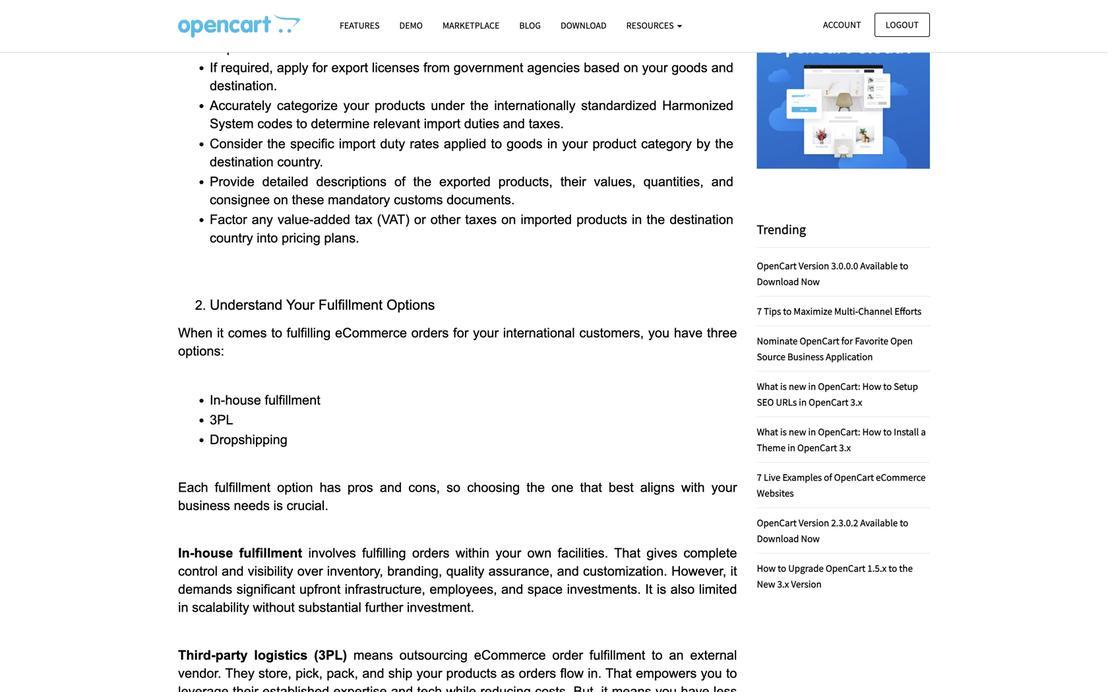 Task type: describe. For each thing, give the bounding box(es) containing it.
pros
[[348, 480, 373, 495]]

new for theme
[[789, 426, 806, 438]]

of inside review the export controls in your target country to ensure your products are permitted for shipment. if required, apply for export licenses from government agencies based on your goods and destination. accurately categorize your products under the internationally standardized harmonized system codes to determine relevant import duties and taxes. consider the specific import duty rates applied to goods in your product category by the destination country. provide detailed descriptions of the exported products, their values, quantities, and consignee on these mandatory customs documents. factor any value-added tax (vat) or other taxes on imported products in the destination country into pricing plans.
[[394, 174, 405, 189]]

involves
[[308, 546, 356, 561]]

logistics
[[254, 648, 308, 663]]

features
[[340, 19, 380, 31]]

0 horizontal spatial destination
[[210, 155, 274, 169]]

opencart: for urls
[[818, 380, 861, 393]]

value-
[[278, 213, 314, 227]]

7 tips to maximize multi-channel efforts link
[[757, 305, 922, 317]]

they
[[225, 667, 255, 681]]

for inside when it comes to fulfilling ecommerce orders for your international customers, you have three options:
[[453, 326, 469, 340]]

and inside each fulfillment option has pros and cons, so choosing the one that best aligns with your business needs is crucial.
[[380, 480, 402, 495]]

to inside the what is new in opencart: how to setup seo urls in opencart 3.x
[[883, 380, 892, 393]]

your inside means outsourcing ecommerce order fulfillment to an external vendor. they store, pick, pack, and ship your products as orders flow in. that empowers you to leverage their established expertise and tech while reducing costs. but, it means you have le
[[417, 667, 442, 681]]

but,
[[574, 685, 597, 693]]

1 horizontal spatial export
[[331, 60, 368, 75]]

under
[[431, 98, 465, 113]]

orders inside when it comes to fulfilling ecommerce orders for your international customers, you have three options:
[[411, 326, 449, 340]]

the up customs
[[413, 174, 432, 189]]

opencart inside the what is new in opencart: how to setup seo urls in opencart 3.x
[[809, 396, 849, 409]]

ecommerce inside means outsourcing ecommerce order fulfillment to an external vendor. they store, pick, pack, and ship your products as orders flow in. that empowers you to leverage their established expertise and tech while reducing costs. but, it means you have le
[[474, 648, 546, 663]]

0 horizontal spatial country
[[210, 231, 253, 245]]

and up harmonized
[[711, 60, 733, 75]]

these
[[292, 193, 324, 207]]

infrastructure,
[[345, 583, 425, 597]]

nominate opencart for favorite open source business application
[[757, 335, 913, 363]]

detailed
[[262, 174, 308, 189]]

or
[[414, 213, 426, 227]]

what for what is new in opencart: how to install a theme in opencart 3.x
[[757, 426, 778, 438]]

download for opencart version 3.0.0.0 available to download now
[[757, 275, 799, 288]]

your right ensure
[[555, 22, 581, 37]]

order
[[552, 648, 583, 663]]

is inside each fulfillment option has pros and cons, so choosing the one that best aligns with your business needs is crucial.
[[273, 499, 283, 513]]

upfront
[[299, 583, 341, 597]]

in down taxes.
[[547, 136, 558, 151]]

that
[[580, 480, 602, 495]]

exported
[[439, 174, 491, 189]]

2 vertical spatial you
[[656, 685, 677, 693]]

vendor.
[[178, 667, 221, 681]]

your inside each fulfillment option has pros and cons, so choosing the one that best aligns with your business needs is crucial.
[[711, 480, 737, 495]]

outsourcing
[[399, 648, 468, 663]]

pick,
[[296, 667, 323, 681]]

available for 3.0.0.0
[[860, 259, 898, 272]]

licenses
[[372, 60, 420, 75]]

products left the are
[[584, 22, 635, 37]]

7 tips to maximize multi-channel efforts
[[757, 305, 922, 317]]

significant
[[237, 583, 295, 597]]

opencart cloud image
[[757, 0, 930, 169]]

investments.
[[567, 583, 641, 597]]

in down values,
[[632, 213, 642, 227]]

your down the are
[[642, 60, 668, 75]]

to right tips
[[783, 305, 792, 317]]

has
[[320, 480, 341, 495]]

crucial.
[[287, 499, 328, 513]]

to down external
[[726, 667, 737, 681]]

multi-
[[834, 305, 858, 317]]

products inside means outsourcing ecommerce order fulfillment to an external vendor. they store, pick, pack, and ship your products as orders flow in. that empowers you to leverage their established expertise and tech while reducing costs. but, it means you have le
[[446, 667, 497, 681]]

in right urls
[[799, 396, 807, 409]]

opencart inside 7 live examples of opencart ecommerce websites
[[834, 471, 874, 484]]

logout link
[[875, 13, 930, 37]]

is inside the what is new in opencart: how to setup seo urls in opencart 3.x
[[780, 380, 787, 393]]

assurance,
[[489, 564, 553, 579]]

your down taxes.
[[562, 136, 588, 151]]

tips
[[764, 305, 781, 317]]

blog
[[519, 19, 541, 31]]

3pl
[[210, 413, 233, 427]]

fulfilling inside involves fulfilling orders within your own facilities. that gives complete control and visibility over inventory, branding, quality assurance, and customization. however, it demands significant upfront infrastructure, employees, and space investments. it is also limited in scalability without substantial further investment.
[[362, 546, 406, 561]]

in- for in-house fulfillment 3pl dropshipping
[[210, 393, 225, 408]]

examples
[[783, 471, 822, 484]]

reducing
[[480, 685, 531, 693]]

house for in-house fulfillment 3pl dropshipping
[[225, 393, 261, 408]]

dropshipping
[[210, 433, 288, 447]]

now for 2.3.0.2
[[801, 533, 820, 545]]

other
[[431, 213, 461, 227]]

the down codes
[[267, 136, 286, 151]]

established
[[263, 685, 329, 693]]

it inside involves fulfilling orders within your own facilities. that gives complete control and visibility over inventory, branding, quality assurance, and customization. however, it demands significant upfront infrastructure, employees, and space investments. it is also limited in scalability without substantial further investment.
[[731, 564, 737, 579]]

quality
[[446, 564, 484, 579]]

the up duties
[[470, 98, 489, 113]]

any
[[252, 213, 273, 227]]

your up the determine
[[343, 98, 369, 113]]

understand your fulfillment options
[[210, 297, 435, 313]]

if
[[210, 60, 217, 75]]

empowers
[[636, 667, 697, 681]]

opencart inside opencart version 3.0.0.0 available to download now
[[757, 259, 797, 272]]

in right theme
[[788, 441, 795, 454]]

marketplace link
[[433, 14, 509, 37]]

ecommerce for fulfilling
[[335, 326, 407, 340]]

fulfillment inside means outsourcing ecommerce order fulfillment to an external vendor. they store, pick, pack, and ship your products as orders flow in. that empowers you to leverage their established expertise and tech while reducing costs. but, it means you have le
[[590, 648, 645, 663]]

fulfilling inside when it comes to fulfilling ecommerce orders for your international customers, you have three options:
[[287, 326, 331, 340]]

option
[[277, 480, 313, 495]]

customs
[[394, 193, 443, 207]]

is inside what is new in opencart: how to install a theme in opencart 3.x
[[780, 426, 787, 438]]

how for install
[[862, 426, 881, 438]]

agencies
[[527, 60, 580, 75]]

fulfillment
[[319, 297, 383, 313]]

when
[[178, 326, 213, 340]]

new for urls
[[789, 380, 806, 393]]

while
[[446, 685, 476, 693]]

opencart: for theme
[[818, 426, 861, 438]]

duties
[[464, 117, 499, 131]]

three
[[707, 326, 737, 340]]

it inside means outsourcing ecommerce order fulfillment to an external vendor. they store, pick, pack, and ship your products as orders flow in. that empowers you to leverage their established expertise and tech while reducing costs. but, it means you have le
[[601, 685, 608, 693]]

version inside how to upgrade opencart 1.5.x to the new 3.x version
[[791, 578, 822, 591]]

have inside when it comes to fulfilling ecommerce orders for your international customers, you have three options:
[[674, 326, 703, 340]]

from
[[423, 60, 450, 75]]

house for in-house fulfillment
[[194, 546, 233, 561]]

(3pl)
[[314, 648, 347, 663]]

required,
[[221, 60, 273, 75]]

review
[[210, 22, 253, 37]]

is inside involves fulfilling orders within your own facilities. that gives complete control and visibility over inventory, branding, quality assurance, and customization. however, it demands significant upfront infrastructure, employees, and space investments. it is also limited in scalability without substantial further investment.
[[657, 583, 666, 597]]

to inside opencart version 3.0.0.0 available to download now
[[900, 259, 908, 272]]

to right 1.5.x
[[889, 562, 897, 575]]

how to upgrade opencart 1.5.x to the new 3.x version
[[757, 562, 913, 591]]

customers,
[[579, 326, 644, 340]]

source
[[757, 350, 786, 363]]

pricing
[[282, 231, 321, 245]]

to left an
[[652, 648, 663, 663]]

0 vertical spatial import
[[424, 117, 461, 131]]

to inside what is new in opencart: how to install a theme in opencart 3.x
[[883, 426, 892, 438]]

shipment.
[[210, 40, 267, 55]]

opencart inside how to upgrade opencart 1.5.x to the new 3.x version
[[826, 562, 866, 575]]

to down duties
[[491, 136, 502, 151]]

harmonized
[[662, 98, 733, 113]]

what for what is new in opencart: how to setup seo urls in opencart 3.x
[[757, 380, 778, 393]]

logout
[[886, 19, 919, 31]]

theme
[[757, 441, 786, 454]]

ecommerce for opencart
[[876, 471, 926, 484]]

ship
[[388, 667, 413, 681]]

3.x inside how to upgrade opencart 1.5.x to the new 3.x version
[[777, 578, 789, 591]]

fulfillment inside 'in-house fulfillment 3pl dropshipping'
[[265, 393, 321, 408]]

and down internationally
[[503, 117, 525, 131]]

7 for 7 tips to maximize multi-channel efforts
[[757, 305, 762, 317]]

review the export controls in your target country to ensure your products are permitted for shipment. if required, apply for export licenses from government agencies based on your goods and destination. accurately categorize your products under the internationally standardized harmonized system codes to determine relevant import duties and taxes. consider the specific import duty rates applied to goods in your product category by the destination country. provide detailed descriptions of the exported products, their values, quantities, and consignee on these mandatory customs documents. factor any value-added tax (vat) or other taxes on imported products in the destination country into pricing plans.
[[210, 22, 739, 245]]

2.3.0.2
[[831, 517, 858, 529]]

involves fulfilling orders within your own facilities. that gives complete control and visibility over inventory, branding, quality assurance, and customization. however, it demands significant upfront infrastructure, employees, and space investments. it is also limited in scalability without substantial further investment.
[[178, 546, 741, 615]]

in- for in-house fulfillment
[[178, 546, 194, 561]]

fulfillment inside each fulfillment option has pros and cons, so choosing the one that best aligns with your business needs is crucial.
[[215, 480, 271, 495]]

internationally
[[494, 98, 576, 113]]

products up relevant
[[375, 98, 425, 113]]

0 vertical spatial country
[[450, 22, 493, 37]]

employees,
[[430, 583, 497, 597]]

opencart version 3.0.0.0 available to download now
[[757, 259, 908, 288]]

options:
[[178, 344, 224, 358]]

to inside the opencart version 2.3.0.2 available to download now
[[900, 517, 908, 529]]

1 vertical spatial you
[[701, 667, 722, 681]]

complete
[[684, 546, 737, 561]]

for inside nominate opencart for favorite open source business application
[[841, 335, 853, 347]]

0 horizontal spatial means
[[353, 648, 393, 663]]

categorize
[[277, 98, 338, 113]]

the inside each fulfillment option has pros and cons, so choosing the one that best aligns with your business needs is crucial.
[[527, 480, 545, 495]]

orders inside involves fulfilling orders within your own facilities. that gives complete control and visibility over inventory, branding, quality assurance, and customization. however, it demands significant upfront infrastructure, employees, and space investments. it is also limited in scalability without substantial further investment.
[[412, 546, 450, 561]]

3.x for install
[[839, 441, 851, 454]]

it inside when it comes to fulfilling ecommerce orders for your international customers, you have three options:
[[217, 326, 224, 340]]

limited
[[699, 583, 737, 597]]

third-
[[178, 648, 215, 663]]

1.5.x
[[868, 562, 887, 575]]

download for opencart version 2.3.0.2 available to download now
[[757, 533, 799, 545]]

urls
[[776, 396, 797, 409]]

investment.
[[407, 601, 474, 615]]

factor
[[210, 213, 247, 227]]

flow
[[560, 667, 584, 681]]

7 for 7 live examples of opencart ecommerce websites
[[757, 471, 762, 484]]

party
[[215, 648, 248, 663]]

opencart inside the opencart version 2.3.0.2 available to download now
[[757, 517, 797, 529]]



Task type: vqa. For each thing, say whether or not it's contained in the screenshot.
topmost ECOMMERCE
yes



Task type: locate. For each thing, give the bounding box(es) containing it.
1 vertical spatial how
[[862, 426, 881, 438]]

0 horizontal spatial in-
[[178, 546, 194, 561]]

have left the three
[[674, 326, 703, 340]]

7 inside 7 live examples of opencart ecommerce websites
[[757, 471, 762, 484]]

7 live examples of opencart ecommerce websites
[[757, 471, 926, 500]]

0 vertical spatial download
[[561, 19, 607, 31]]

export down the controls
[[331, 60, 368, 75]]

orders down options
[[411, 326, 449, 340]]

to up 'efforts'
[[900, 259, 908, 272]]

1 now from the top
[[801, 275, 820, 288]]

0 horizontal spatial goods
[[507, 136, 543, 151]]

new down urls
[[789, 426, 806, 438]]

what is new in opencart: how to setup seo urls in opencart 3.x
[[757, 380, 918, 409]]

2 vertical spatial download
[[757, 533, 799, 545]]

that up customization. on the right of page
[[614, 546, 641, 561]]

your inside when it comes to fulfilling ecommerce orders for your international customers, you have three options:
[[473, 326, 499, 340]]

1 vertical spatial import
[[339, 136, 376, 151]]

opencart up business
[[800, 335, 840, 347]]

1 vertical spatial in-
[[178, 546, 194, 561]]

the left one
[[527, 480, 545, 495]]

1 horizontal spatial their
[[561, 174, 586, 189]]

on down detailed
[[274, 193, 288, 207]]

is down option
[[273, 499, 283, 513]]

to left install
[[883, 426, 892, 438]]

now up upgrade
[[801, 533, 820, 545]]

ecommerce inside when it comes to fulfilling ecommerce orders for your international customers, you have three options:
[[335, 326, 407, 340]]

in inside involves fulfilling orders within your own facilities. that gives complete control and visibility over inventory, branding, quality assurance, and customization. however, it demands significant upfront infrastructure, employees, and space investments. it is also limited in scalability without substantial further investment.
[[178, 601, 188, 615]]

download up tips
[[757, 275, 799, 288]]

fulfillment up visibility
[[239, 546, 302, 561]]

2 now from the top
[[801, 533, 820, 545]]

1 opencart: from the top
[[818, 380, 861, 393]]

comes
[[228, 326, 267, 340]]

1 7 from the top
[[757, 305, 762, 317]]

3.x inside what is new in opencart: how to install a theme in opencart 3.x
[[839, 441, 851, 454]]

the down quantities,
[[647, 213, 665, 227]]

the up shipment.
[[257, 22, 275, 37]]

duty
[[380, 136, 405, 151]]

version inside the opencart version 2.3.0.2 available to download now
[[799, 517, 829, 529]]

1 vertical spatial export
[[331, 60, 368, 75]]

7 left live
[[757, 471, 762, 484]]

0 vertical spatial orders
[[411, 326, 449, 340]]

0 vertical spatial fulfilling
[[287, 326, 331, 340]]

1 vertical spatial that
[[606, 667, 632, 681]]

1 horizontal spatial goods
[[672, 60, 708, 75]]

one
[[552, 480, 574, 495]]

your
[[383, 22, 408, 37], [555, 22, 581, 37], [642, 60, 668, 75], [343, 98, 369, 113], [562, 136, 588, 151], [473, 326, 499, 340], [711, 480, 737, 495], [496, 546, 521, 561], [417, 667, 442, 681]]

export up "apply"
[[279, 22, 315, 37]]

1 vertical spatial what
[[757, 426, 778, 438]]

and right quantities,
[[711, 174, 733, 189]]

of inside 7 live examples of opencart ecommerce websites
[[824, 471, 832, 484]]

fulfillment up in.
[[590, 648, 645, 663]]

visibility
[[248, 564, 293, 579]]

version left 3.0.0.0
[[799, 259, 829, 272]]

orders inside means outsourcing ecommerce order fulfillment to an external vendor. they store, pick, pack, and ship your products as orders flow in. that empowers you to leverage their established expertise and tech while reducing costs. but, it means you have le
[[519, 667, 556, 681]]

you inside when it comes to fulfilling ecommerce orders for your international customers, you have three options:
[[648, 326, 670, 340]]

1 vertical spatial opencart:
[[818, 426, 861, 438]]

what up theme
[[757, 426, 778, 438]]

the right by
[[715, 136, 733, 151]]

ecommerce inside 7 live examples of opencart ecommerce websites
[[876, 471, 926, 484]]

what is new in opencart: how to setup seo urls in opencart 3.x link
[[757, 380, 918, 409]]

ecommerce
[[335, 326, 407, 340], [876, 471, 926, 484], [474, 648, 546, 663]]

permitted
[[661, 22, 716, 37]]

of up customs
[[394, 174, 405, 189]]

now inside opencart version 3.0.0.0 available to download now
[[801, 275, 820, 288]]

open
[[890, 335, 913, 347]]

that right in.
[[606, 667, 632, 681]]

0 vertical spatial ecommerce
[[335, 326, 407, 340]]

2 vertical spatial on
[[501, 213, 516, 227]]

how left install
[[862, 426, 881, 438]]

0 horizontal spatial ecommerce
[[335, 326, 407, 340]]

your right with
[[711, 480, 737, 495]]

1 vertical spatial ecommerce
[[876, 471, 926, 484]]

system
[[210, 117, 254, 131]]

0 vertical spatial new
[[789, 380, 806, 393]]

trending
[[757, 221, 806, 238]]

your up the assurance, in the left of the page
[[496, 546, 521, 561]]

you down empowers
[[656, 685, 677, 693]]

3.x for setup
[[851, 396, 862, 409]]

version inside opencart version 3.0.0.0 available to download now
[[799, 259, 829, 272]]

0 vertical spatial export
[[279, 22, 315, 37]]

have inside means outsourcing ecommerce order fulfillment to an external vendor. they store, pick, pack, and ship your products as orders flow in. that empowers you to leverage their established expertise and tech while reducing costs. but, it means you have le
[[681, 685, 710, 693]]

2 vertical spatial 3.x
[[777, 578, 789, 591]]

download inside opencart version 3.0.0.0 available to download now
[[757, 275, 799, 288]]

the inside how to upgrade opencart 1.5.x to the new 3.x version
[[899, 562, 913, 575]]

new inside what is new in opencart: how to install a theme in opencart 3.x
[[789, 426, 806, 438]]

over
[[297, 564, 323, 579]]

0 horizontal spatial of
[[394, 174, 405, 189]]

what inside the what is new in opencart: how to setup seo urls in opencart 3.x
[[757, 380, 778, 393]]

destination
[[210, 155, 274, 169], [670, 213, 733, 227]]

0 horizontal spatial their
[[233, 685, 258, 693]]

available inside the opencart version 2.3.0.2 available to download now
[[860, 517, 898, 529]]

1 vertical spatial goods
[[507, 136, 543, 151]]

available right 3.0.0.0
[[860, 259, 898, 272]]

2 opencart: from the top
[[818, 426, 861, 438]]

1 what from the top
[[757, 380, 778, 393]]

relevant
[[373, 117, 420, 131]]

external
[[690, 648, 737, 663]]

consignee
[[210, 193, 270, 207]]

download up upgrade
[[757, 533, 799, 545]]

their inside review the export controls in your target country to ensure your products are permitted for shipment. if required, apply for export licenses from government agencies based on your goods and destination. accurately categorize your products under the internationally standardized harmonized system codes to determine relevant import duties and taxes. consider the specific import duty rates applied to goods in your product category by the destination country. provide detailed descriptions of the exported products, their values, quantities, and consignee on these mandatory customs documents. factor any value-added tax (vat) or other taxes on imported products in the destination country into pricing plans.
[[561, 174, 586, 189]]

tax
[[355, 213, 372, 227]]

you down external
[[701, 667, 722, 681]]

1 vertical spatial orders
[[412, 546, 450, 561]]

download up based
[[561, 19, 607, 31]]

2 horizontal spatial it
[[731, 564, 737, 579]]

needs
[[234, 499, 270, 513]]

7 live examples of opencart ecommerce websites link
[[757, 471, 926, 500]]

7
[[757, 305, 762, 317], [757, 471, 762, 484]]

1 vertical spatial destination
[[670, 213, 733, 227]]

is up urls
[[780, 380, 787, 393]]

in down what is new in opencart: how to setup seo urls in opencart 3.x link
[[808, 426, 816, 438]]

opencart inside nominate opencart for favorite open source business application
[[800, 335, 840, 347]]

in- up control
[[178, 546, 194, 561]]

taxes
[[465, 213, 497, 227]]

3.x up what is new in opencart: how to install a theme in opencart 3.x link
[[851, 396, 862, 409]]

1 horizontal spatial it
[[601, 685, 608, 693]]

0 horizontal spatial on
[[274, 193, 288, 207]]

opencart: down what is new in opencart: how to setup seo urls in opencart 3.x link
[[818, 426, 861, 438]]

orders
[[411, 326, 449, 340], [412, 546, 450, 561], [519, 667, 556, 681]]

and down facilities.
[[557, 564, 579, 579]]

0 vertical spatial you
[[648, 326, 670, 340]]

house inside 'in-house fulfillment 3pl dropshipping'
[[225, 393, 261, 408]]

1 vertical spatial on
[[274, 193, 288, 207]]

0 vertical spatial on
[[624, 60, 638, 75]]

fulfillment up dropshipping
[[265, 393, 321, 408]]

demo link
[[390, 14, 433, 37]]

2 what from the top
[[757, 426, 778, 438]]

opencart down websites
[[757, 517, 797, 529]]

opencart version 3.0.0.0 available to download now link
[[757, 259, 908, 288]]

mandatory
[[328, 193, 390, 207]]

1 vertical spatial new
[[789, 426, 806, 438]]

opencart: down application
[[818, 380, 861, 393]]

standardized
[[581, 98, 657, 113]]

1 available from the top
[[860, 259, 898, 272]]

1 horizontal spatial import
[[424, 117, 461, 131]]

0 vertical spatial that
[[614, 546, 641, 561]]

that inside means outsourcing ecommerce order fulfillment to an external vendor. they store, pick, pack, and ship your products as orders flow in. that empowers you to leverage their established expertise and tech while reducing costs. but, it means you have le
[[606, 667, 632, 681]]

0 horizontal spatial import
[[339, 136, 376, 151]]

goods down taxes.
[[507, 136, 543, 151]]

on right taxes
[[501, 213, 516, 227]]

2 horizontal spatial ecommerce
[[876, 471, 926, 484]]

on right based
[[624, 60, 638, 75]]

on
[[624, 60, 638, 75], [274, 193, 288, 207], [501, 213, 516, 227]]

in down demands
[[178, 601, 188, 615]]

values,
[[594, 174, 636, 189]]

to
[[496, 22, 507, 37], [296, 117, 307, 131], [491, 136, 502, 151], [900, 259, 908, 272], [783, 305, 792, 317], [271, 326, 282, 340], [883, 380, 892, 393], [883, 426, 892, 438], [900, 517, 908, 529], [778, 562, 786, 575], [889, 562, 897, 575], [652, 648, 663, 663], [726, 667, 737, 681]]

2 vertical spatial it
[[601, 685, 608, 693]]

rates
[[410, 136, 439, 151]]

the right 1.5.x
[[899, 562, 913, 575]]

opencart version 2.3.0.2 available to download now
[[757, 517, 908, 545]]

for
[[720, 22, 736, 37], [312, 60, 328, 75], [453, 326, 469, 340], [841, 335, 853, 347]]

their down they
[[233, 685, 258, 693]]

means
[[353, 648, 393, 663], [612, 685, 652, 693]]

2 7 from the top
[[757, 471, 762, 484]]

what is new in opencart: how to install a theme in opencart 3.x
[[757, 426, 926, 454]]

new
[[789, 380, 806, 393], [789, 426, 806, 438]]

provide
[[210, 174, 255, 189]]

international
[[503, 326, 575, 340]]

and right pros
[[380, 480, 402, 495]]

1 vertical spatial fulfilling
[[362, 546, 406, 561]]

opencart down the trending
[[757, 259, 797, 272]]

own
[[527, 546, 552, 561]]

in- inside 'in-house fulfillment 3pl dropshipping'
[[210, 393, 225, 408]]

2 vertical spatial ecommerce
[[474, 648, 546, 663]]

account link
[[812, 13, 872, 37]]

1 horizontal spatial means
[[612, 685, 652, 693]]

documents.
[[447, 193, 515, 207]]

1 vertical spatial of
[[824, 471, 832, 484]]

download
[[561, 19, 607, 31], [757, 275, 799, 288], [757, 533, 799, 545]]

0 vertical spatial opencart:
[[818, 380, 861, 393]]

upgrade
[[788, 562, 824, 575]]

application
[[826, 350, 873, 363]]

that inside involves fulfilling orders within your own facilities. that gives complete control and visibility over inventory, branding, quality assurance, and customization. however, it demands significant upfront infrastructure, employees, and space investments. it is also limited in scalability without substantial further investment.
[[614, 546, 641, 561]]

available
[[860, 259, 898, 272], [860, 517, 898, 529]]

house up control
[[194, 546, 233, 561]]

and up expertise
[[362, 667, 384, 681]]

3.x
[[851, 396, 862, 409], [839, 441, 851, 454], [777, 578, 789, 591]]

means up ship in the left of the page
[[353, 648, 393, 663]]

how inside the what is new in opencart: how to setup seo urls in opencart 3.x
[[862, 380, 881, 393]]

new up urls
[[789, 380, 806, 393]]

in down business
[[808, 380, 816, 393]]

3.x right new
[[777, 578, 789, 591]]

each
[[178, 480, 208, 495]]

0 horizontal spatial export
[[279, 22, 315, 37]]

0 vertical spatial 7
[[757, 305, 762, 317]]

controls
[[319, 22, 365, 37]]

1 vertical spatial now
[[801, 533, 820, 545]]

in.
[[588, 667, 602, 681]]

and down the assurance, in the left of the page
[[501, 583, 523, 597]]

it right when
[[217, 326, 224, 340]]

and down ship in the left of the page
[[391, 685, 413, 693]]

channel
[[858, 305, 893, 317]]

to left upgrade
[[778, 562, 786, 575]]

an
[[669, 648, 684, 663]]

1 horizontal spatial fulfilling
[[362, 546, 406, 561]]

version left 2.3.0.2
[[799, 517, 829, 529]]

0 vertical spatial goods
[[672, 60, 708, 75]]

opencart
[[757, 259, 797, 272], [800, 335, 840, 347], [809, 396, 849, 409], [797, 441, 837, 454], [834, 471, 874, 484], [757, 517, 797, 529], [826, 562, 866, 575]]

1 horizontal spatial on
[[501, 213, 516, 227]]

1 vertical spatial available
[[860, 517, 898, 529]]

0 horizontal spatial fulfilling
[[287, 326, 331, 340]]

fulfillment
[[265, 393, 321, 408], [215, 480, 271, 495], [239, 546, 302, 561], [590, 648, 645, 663]]

international shipping regulations: what ecommerce business needs to know image
[[178, 14, 300, 38]]

and
[[711, 60, 733, 75], [503, 117, 525, 131], [711, 174, 733, 189], [380, 480, 402, 495], [222, 564, 244, 579], [557, 564, 579, 579], [501, 583, 523, 597], [362, 667, 384, 681], [391, 685, 413, 693]]

1 horizontal spatial of
[[824, 471, 832, 484]]

opencart inside what is new in opencart: how to install a theme in opencart 3.x
[[797, 441, 837, 454]]

however,
[[672, 564, 727, 579]]

opencart: inside what is new in opencart: how to install a theme in opencart 3.x
[[818, 426, 861, 438]]

now for 3.0.0.0
[[801, 275, 820, 288]]

0 horizontal spatial it
[[217, 326, 224, 340]]

fulfilling up inventory,
[[362, 546, 406, 561]]

and down in-house fulfillment on the left of the page
[[222, 564, 244, 579]]

category
[[641, 136, 692, 151]]

your inside involves fulfilling orders within your own facilities. that gives complete control and visibility over inventory, branding, quality assurance, and customization. however, it demands significant upfront infrastructure, employees, and space investments. it is also limited in scalability without substantial further investment.
[[496, 546, 521, 561]]

available inside opencart version 3.0.0.0 available to download now
[[860, 259, 898, 272]]

opencart left 1.5.x
[[826, 562, 866, 575]]

country
[[450, 22, 493, 37], [210, 231, 253, 245]]

1 vertical spatial their
[[233, 685, 258, 693]]

version for 3.0.0.0
[[799, 259, 829, 272]]

(vat)
[[377, 213, 410, 227]]

1 vertical spatial have
[[681, 685, 710, 693]]

2 new from the top
[[789, 426, 806, 438]]

to right comes at top
[[271, 326, 282, 340]]

new
[[757, 578, 775, 591]]

1 vertical spatial it
[[731, 564, 737, 579]]

products
[[584, 22, 635, 37], [375, 98, 425, 113], [577, 213, 627, 227], [446, 667, 497, 681]]

their left values,
[[561, 174, 586, 189]]

expertise
[[333, 685, 387, 693]]

nominate
[[757, 335, 798, 347]]

to inside when it comes to fulfilling ecommerce orders for your international customers, you have three options:
[[271, 326, 282, 340]]

0 vertical spatial means
[[353, 648, 393, 663]]

to right 2.3.0.2
[[900, 517, 908, 529]]

destination down consider
[[210, 155, 274, 169]]

0 vertical spatial have
[[674, 326, 703, 340]]

further
[[365, 601, 403, 615]]

3.x inside the what is new in opencart: how to setup seo urls in opencart 3.x
[[851, 396, 862, 409]]

ecommerce up as
[[474, 648, 546, 663]]

1 vertical spatial 7
[[757, 471, 762, 484]]

opencart up examples
[[797, 441, 837, 454]]

have
[[674, 326, 703, 340], [681, 685, 710, 693]]

2 horizontal spatial on
[[624, 60, 638, 75]]

taxes.
[[529, 117, 564, 131]]

house up 3pl
[[225, 393, 261, 408]]

so
[[447, 480, 461, 495]]

you
[[648, 326, 670, 340], [701, 667, 722, 681], [656, 685, 677, 693]]

you right 'customers,'
[[648, 326, 670, 340]]

2 vertical spatial version
[[791, 578, 822, 591]]

when it comes to fulfilling ecommerce orders for your international customers, you have three options:
[[178, 326, 741, 358]]

in right the controls
[[369, 22, 379, 37]]

products down values,
[[577, 213, 627, 227]]

2 vertical spatial how
[[757, 562, 776, 575]]

2 available from the top
[[860, 517, 898, 529]]

download inside the opencart version 2.3.0.2 available to download now
[[757, 533, 799, 545]]

new inside the what is new in opencart: how to setup seo urls in opencart 3.x
[[789, 380, 806, 393]]

seo
[[757, 396, 774, 409]]

products up 'while'
[[446, 667, 497, 681]]

fulfilling down your in the left top of the page
[[287, 326, 331, 340]]

0 vertical spatial what
[[757, 380, 778, 393]]

3.x up 7 live examples of opencart ecommerce websites
[[839, 441, 851, 454]]

to down categorize
[[296, 117, 307, 131]]

0 vertical spatial of
[[394, 174, 405, 189]]

your up tech
[[417, 667, 442, 681]]

inventory,
[[327, 564, 383, 579]]

1 horizontal spatial ecommerce
[[474, 648, 546, 663]]

1 vertical spatial version
[[799, 517, 829, 529]]

how for setup
[[862, 380, 881, 393]]

how left setup
[[862, 380, 881, 393]]

how inside how to upgrade opencart 1.5.x to the new 3.x version
[[757, 562, 776, 575]]

nominate opencart for favorite open source business application link
[[757, 335, 913, 363]]

a
[[921, 426, 926, 438]]

1 vertical spatial 3.x
[[839, 441, 851, 454]]

house
[[225, 393, 261, 408], [194, 546, 233, 561]]

demands
[[178, 583, 232, 597]]

1 horizontal spatial destination
[[670, 213, 733, 227]]

their inside means outsourcing ecommerce order fulfillment to an external vendor. they store, pick, pack, and ship your products as orders flow in. that empowers you to leverage their established expertise and tech while reducing costs. but, it means you have le
[[233, 685, 258, 693]]

0 vertical spatial 3.x
[[851, 396, 862, 409]]

1 vertical spatial country
[[210, 231, 253, 245]]

import down under on the top left of the page
[[424, 117, 461, 131]]

now inside the opencart version 2.3.0.2 available to download now
[[801, 533, 820, 545]]

1 vertical spatial download
[[757, 275, 799, 288]]

0 vertical spatial destination
[[210, 155, 274, 169]]

available for 2.3.0.2
[[860, 517, 898, 529]]

what inside what is new in opencart: how to install a theme in opencart 3.x
[[757, 426, 778, 438]]

0 vertical spatial version
[[799, 259, 829, 272]]

ecommerce down the fulfillment
[[335, 326, 407, 340]]

orders up branding,
[[412, 546, 450, 561]]

what is new in opencart: how to install a theme in opencart 3.x link
[[757, 426, 926, 454]]

your left international at the top of page
[[473, 326, 499, 340]]

0 vertical spatial now
[[801, 275, 820, 288]]

1 new from the top
[[789, 380, 806, 393]]

efforts
[[895, 305, 922, 317]]

third-party logistics (3pl)
[[178, 648, 347, 663]]

accurately
[[210, 98, 271, 113]]

within
[[456, 546, 489, 561]]

what up seo in the bottom right of the page
[[757, 380, 778, 393]]

opencart: inside the what is new in opencart: how to setup seo urls in opencart 3.x
[[818, 380, 861, 393]]

2 vertical spatial orders
[[519, 667, 556, 681]]

0 vertical spatial it
[[217, 326, 224, 340]]

0 vertical spatial their
[[561, 174, 586, 189]]

demo
[[399, 19, 423, 31]]

to left blog link
[[496, 22, 507, 37]]

1 vertical spatial means
[[612, 685, 652, 693]]

version for 2.3.0.2
[[799, 517, 829, 529]]

0 vertical spatial house
[[225, 393, 261, 408]]

1 vertical spatial house
[[194, 546, 233, 561]]

account
[[823, 19, 861, 31]]

your left target
[[383, 22, 408, 37]]

how inside what is new in opencart: how to install a theme in opencart 3.x
[[862, 426, 881, 438]]

aligns
[[640, 480, 675, 495]]

1 horizontal spatial in-
[[210, 393, 225, 408]]

it up the limited at the right of the page
[[731, 564, 737, 579]]

0 vertical spatial available
[[860, 259, 898, 272]]

0 vertical spatial how
[[862, 380, 881, 393]]

opencart:
[[818, 380, 861, 393], [818, 426, 861, 438]]

0 vertical spatial in-
[[210, 393, 225, 408]]

in- up 3pl
[[210, 393, 225, 408]]

features link
[[330, 14, 390, 37]]

choosing
[[467, 480, 520, 495]]

1 horizontal spatial country
[[450, 22, 493, 37]]

download link
[[551, 14, 617, 37]]

opencart down what is new in opencart: how to install a theme in opencart 3.x link
[[834, 471, 874, 484]]



